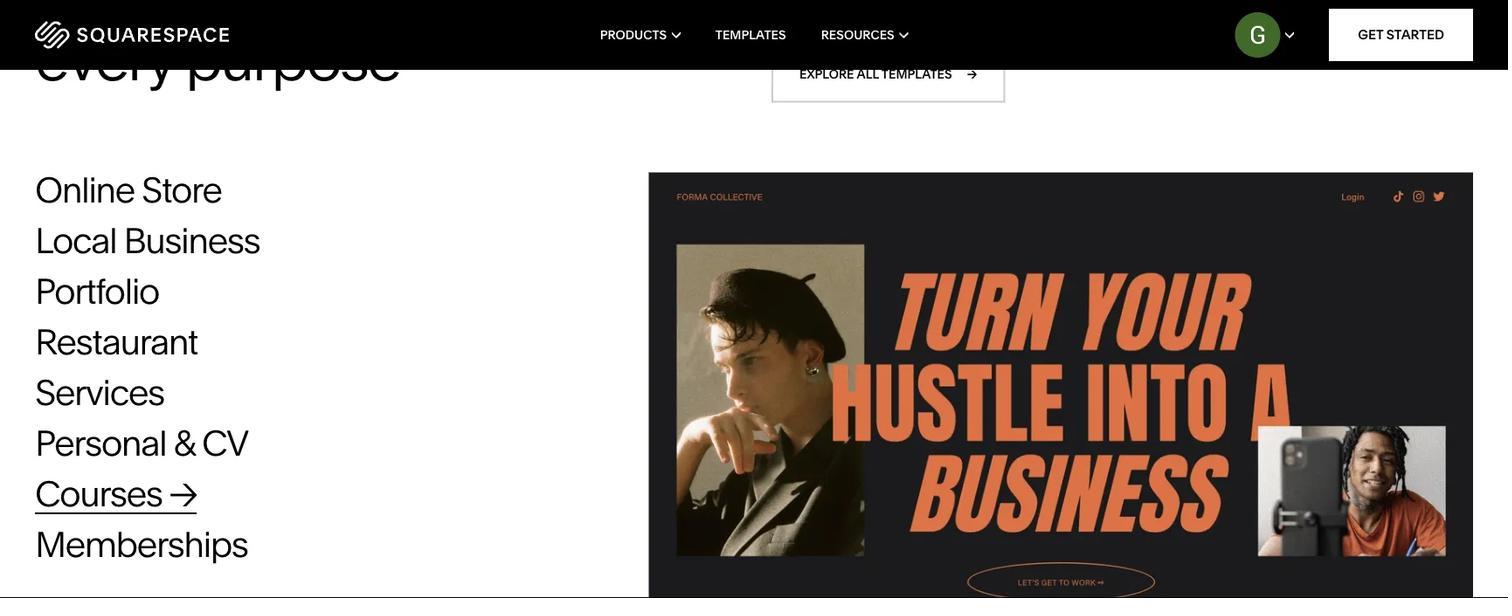 Task type: locate. For each thing, give the bounding box(es) containing it.
personal & cv link
[[35, 422, 283, 465]]

1 vertical spatial templates
[[881, 67, 952, 82]]

restaurant
[[35, 321, 197, 364]]

1 horizontal spatial →
[[967, 67, 977, 82]]

every
[[35, 23, 173, 95]]

online store link
[[35, 169, 256, 212]]

personal
[[35, 422, 166, 465]]

online
[[35, 169, 135, 212]]

→ inside online store local business portfolio restaurant services personal & cv courses → memberships
[[169, 473, 197, 516]]

squarespace logo link
[[35, 21, 323, 49]]

started
[[1386, 27, 1444, 43]]

squarespace logo image
[[35, 21, 229, 49]]

0 horizontal spatial templates
[[254, 0, 507, 37]]

resources button
[[821, 0, 908, 70]]

templates
[[254, 0, 507, 37], [881, 67, 952, 82]]

0 vertical spatial templates
[[254, 0, 507, 37]]

1 vertical spatial →
[[169, 473, 197, 516]]

1 horizontal spatial templates
[[881, 67, 952, 82]]

products
[[600, 28, 667, 42]]

&
[[173, 422, 195, 465]]

memberships link
[[35, 524, 282, 566]]

all
[[857, 67, 879, 82]]

services link
[[35, 372, 199, 414]]

business
[[124, 219, 260, 262]]

0 horizontal spatial →
[[169, 473, 197, 516]]

get
[[1358, 27, 1383, 43]]

→
[[967, 67, 977, 82], [169, 473, 197, 516]]

templates
[[715, 28, 786, 42]]

explore all templates
[[799, 67, 952, 82]]

restaurant link
[[35, 321, 232, 364]]

local business link
[[35, 219, 294, 262]]

get started
[[1358, 27, 1444, 43]]

get started link
[[1329, 9, 1473, 61]]

0 vertical spatial →
[[967, 67, 977, 82]]



Task type: vqa. For each thing, say whether or not it's contained in the screenshot.
Personal & CV 'link'
yes



Task type: describe. For each thing, give the bounding box(es) containing it.
services
[[35, 372, 164, 414]]

templates inside website templates for every purpose
[[254, 0, 507, 37]]

templates link
[[715, 0, 786, 70]]

courses
[[35, 473, 162, 516]]

website
[[35, 0, 242, 37]]

portfolio
[[35, 270, 159, 313]]

website templates for every purpose
[[35, 0, 585, 95]]

products button
[[600, 0, 680, 70]]

explore
[[799, 67, 854, 82]]

cv
[[202, 422, 248, 465]]

for
[[519, 0, 585, 37]]

memberships
[[35, 524, 248, 566]]

resources
[[821, 28, 894, 42]]

online store local business portfolio restaurant services personal & cv courses → memberships
[[35, 169, 260, 566]]

local
[[35, 219, 116, 262]]

purpose
[[185, 23, 400, 95]]

store
[[142, 169, 222, 212]]

portfolio link
[[35, 270, 194, 313]]



